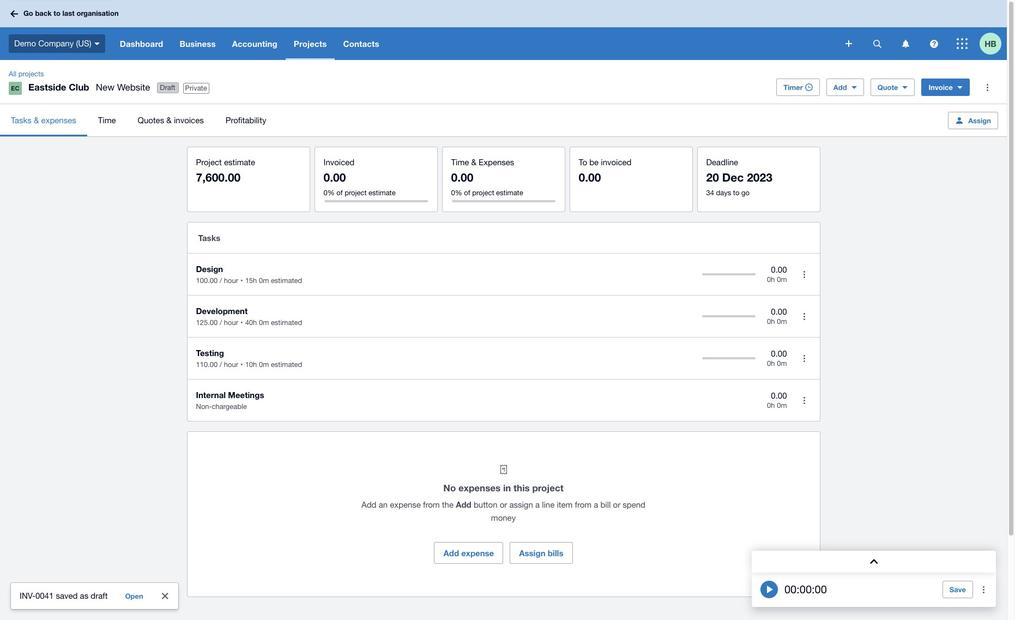 Task type: locate. For each thing, give the bounding box(es) containing it.
more options image for internal meetings
[[794, 390, 816, 411]]

/ inside "testing 110.00 / hour • 10h 0m estimated"
[[220, 361, 222, 369]]

open button
[[119, 588, 150, 605]]

hour
[[224, 277, 238, 285], [224, 319, 238, 327], [224, 361, 238, 369]]

1 horizontal spatial estimate
[[369, 189, 396, 197]]

to inside deadline 20 dec 2023 34 days to go
[[734, 189, 740, 197]]

svg image inside go back to last organisation link
[[10, 10, 18, 17]]

0 vertical spatial tasks
[[11, 115, 32, 125]]

0.00 0h 0m for testing
[[768, 349, 787, 368]]

or up money
[[500, 500, 508, 510]]

1 vertical spatial assign
[[519, 548, 546, 558]]

2 vertical spatial •
[[241, 361, 243, 369]]

add expense
[[444, 548, 494, 558]]

time inside the 'time & expenses 0.00 0% of project estimate'
[[451, 158, 469, 167]]

quote button
[[871, 79, 916, 96]]

3 / from the top
[[220, 361, 222, 369]]

assign inside button
[[969, 116, 992, 125]]

• left 15h
[[241, 277, 243, 285]]

0h for development
[[768, 318, 776, 326]]

/ right 110.00
[[220, 361, 222, 369]]

• left 10h
[[241, 361, 243, 369]]

2 / from the top
[[220, 319, 222, 327]]

button
[[474, 500, 498, 510]]

2 • from the top
[[241, 319, 243, 327]]

add down the
[[444, 548, 459, 558]]

1 horizontal spatial expenses
[[459, 482, 501, 494]]

1 / from the top
[[220, 277, 222, 285]]

estimate
[[224, 158, 255, 167], [369, 189, 396, 197], [496, 189, 524, 197]]

from right item on the right bottom
[[575, 500, 592, 510]]

estimated inside development 125.00 / hour • 40h 0m estimated
[[271, 319, 302, 327]]

item
[[557, 500, 573, 510]]

estimated right 15h
[[271, 277, 302, 285]]

1 vertical spatial estimated
[[271, 319, 302, 327]]

hour left 15h
[[224, 277, 238, 285]]

ec
[[11, 85, 19, 92]]

svg image inside demo company (us) popup button
[[94, 42, 100, 45]]

expense down money
[[462, 548, 494, 558]]

estimated
[[271, 277, 302, 285], [271, 319, 302, 327], [271, 361, 302, 369]]

hour for design
[[224, 277, 238, 285]]

tasks up design
[[198, 233, 221, 243]]

svg image
[[10, 10, 18, 17], [846, 40, 853, 47]]

of
[[337, 189, 343, 197], [464, 189, 471, 197]]

0.00 0h 0m
[[768, 265, 787, 284], [768, 307, 787, 326], [768, 349, 787, 368], [768, 391, 787, 410]]

add an expense from the add button or assign a line item from a bill or spend money
[[362, 500, 646, 523]]

0 vertical spatial expense
[[390, 500, 421, 510]]

project down expenses
[[473, 189, 495, 197]]

time
[[98, 115, 116, 125], [451, 158, 469, 167]]

0 vertical spatial hour
[[224, 277, 238, 285]]

1 a from the left
[[536, 500, 540, 510]]

more options image
[[794, 263, 816, 285], [794, 305, 816, 327], [974, 579, 996, 601]]

be
[[590, 158, 599, 167]]

2 hour from the top
[[224, 319, 238, 327]]

svg image up add popup button
[[846, 40, 853, 47]]

from left the
[[423, 500, 440, 510]]

from
[[423, 500, 440, 510], [575, 500, 592, 510]]

open
[[125, 592, 143, 601]]

hour down the development
[[224, 319, 238, 327]]

estimate inside project estimate 7,600.00
[[224, 158, 255, 167]]

time link
[[87, 104, 127, 136]]

1 of from the left
[[337, 189, 343, 197]]

svg image up invoice
[[930, 40, 939, 48]]

0 horizontal spatial time
[[98, 115, 116, 125]]

days
[[717, 189, 732, 197]]

projects button
[[286, 27, 335, 60]]

1 from from the left
[[423, 500, 440, 510]]

of inside the invoiced 0.00 0% of project estimate
[[337, 189, 343, 197]]

1 estimated from the top
[[271, 277, 302, 285]]

0 horizontal spatial from
[[423, 500, 440, 510]]

no
[[444, 482, 456, 494]]

0.00 inside to be invoiced 0.00
[[579, 171, 601, 184]]

0 horizontal spatial estimate
[[224, 158, 255, 167]]

add right timer 'button'
[[834, 83, 848, 92]]

development
[[196, 306, 248, 316]]

2 horizontal spatial &
[[472, 158, 477, 167]]

testing
[[196, 348, 224, 358]]

add
[[834, 83, 848, 92], [456, 500, 472, 510], [362, 500, 377, 510], [444, 548, 459, 558]]

0 vertical spatial estimated
[[271, 277, 302, 285]]

time & expenses 0.00 0% of project estimate
[[451, 158, 524, 197]]

0 horizontal spatial expense
[[390, 500, 421, 510]]

invoice
[[929, 83, 954, 92]]

time for time & expenses 0.00 0% of project estimate
[[451, 158, 469, 167]]

navigation inside banner
[[112, 27, 838, 60]]

assign left bills
[[519, 548, 546, 558]]

svg image right (us)
[[94, 42, 100, 45]]

club
[[69, 81, 89, 93]]

10h
[[245, 361, 257, 369]]

0 horizontal spatial or
[[500, 500, 508, 510]]

0 vertical spatial svg image
[[10, 10, 18, 17]]

0 vertical spatial assign
[[969, 116, 992, 125]]

hour inside "testing 110.00 / hour • 10h 0m estimated"
[[224, 361, 238, 369]]

/ down the development
[[220, 319, 222, 327]]

svg image up quote "popup button"
[[903, 40, 910, 48]]

1 horizontal spatial project
[[473, 189, 495, 197]]

0 horizontal spatial 0%
[[324, 189, 335, 197]]

2 0.00 0h 0m from the top
[[768, 307, 787, 326]]

0 horizontal spatial expenses
[[41, 115, 76, 125]]

0 horizontal spatial assign
[[519, 548, 546, 558]]

1 0h from the top
[[768, 276, 776, 284]]

navigation
[[112, 27, 838, 60]]

or
[[500, 500, 508, 510], [613, 500, 621, 510]]

project up line
[[533, 482, 564, 494]]

/ right 100.00
[[220, 277, 222, 285]]

estimated right 10h
[[271, 361, 302, 369]]

projects
[[18, 70, 44, 78]]

15h
[[245, 277, 257, 285]]

estimated right '40h'
[[271, 319, 302, 327]]

/
[[220, 277, 222, 285], [220, 319, 222, 327], [220, 361, 222, 369]]

2 or from the left
[[613, 500, 621, 510]]

0.00 0h 0m for development
[[768, 307, 787, 326]]

0 horizontal spatial of
[[337, 189, 343, 197]]

0.00
[[324, 171, 346, 184], [451, 171, 474, 184], [579, 171, 601, 184], [772, 265, 787, 274], [772, 307, 787, 316], [772, 349, 787, 358], [772, 391, 787, 400]]

go back to last organisation link
[[7, 4, 125, 23]]

close image
[[162, 593, 168, 600]]

expenses down eastside club
[[41, 115, 76, 125]]

1 horizontal spatial tasks
[[198, 233, 221, 243]]

0m inside design 100.00 / hour • 15h 0m estimated
[[259, 277, 269, 285]]

deadline
[[707, 158, 739, 167]]

2 0% from the left
[[451, 189, 462, 197]]

0 vertical spatial to
[[54, 9, 60, 18]]

0 horizontal spatial project
[[345, 189, 367, 197]]

• left '40h'
[[241, 319, 243, 327]]

1 vertical spatial to
[[734, 189, 740, 197]]

0.00 inside the invoiced 0.00 0% of project estimate
[[324, 171, 346, 184]]

0m
[[777, 276, 787, 284], [259, 277, 269, 285], [777, 318, 787, 326], [259, 319, 269, 327], [777, 360, 787, 368], [259, 361, 269, 369], [777, 402, 787, 410]]

0 horizontal spatial to
[[54, 9, 60, 18]]

estimated inside "testing 110.00 / hour • 10h 0m estimated"
[[271, 361, 302, 369]]

0.00 0h 0m for design
[[768, 265, 787, 284]]

1 horizontal spatial or
[[613, 500, 621, 510]]

time down new
[[98, 115, 116, 125]]

0 vertical spatial /
[[220, 277, 222, 285]]

a
[[536, 500, 540, 510], [594, 500, 599, 510]]

1 vertical spatial /
[[220, 319, 222, 327]]

1 horizontal spatial assign
[[969, 116, 992, 125]]

2 vertical spatial hour
[[224, 361, 238, 369]]

0 vertical spatial more options image
[[794, 263, 816, 285]]

a left bill
[[594, 500, 599, 510]]

profitability link
[[215, 104, 277, 136]]

3 0h from the top
[[768, 360, 776, 368]]

1 0.00 0h 0m from the top
[[768, 265, 787, 284]]

hour inside design 100.00 / hour • 15h 0m estimated
[[224, 277, 238, 285]]

estimate inside the invoiced 0.00 0% of project estimate
[[369, 189, 396, 197]]

1 vertical spatial svg image
[[846, 40, 853, 47]]

tasks for tasks
[[198, 233, 221, 243]]

1 horizontal spatial of
[[464, 189, 471, 197]]

0 vertical spatial •
[[241, 277, 243, 285]]

of inside the 'time & expenses 0.00 0% of project estimate'
[[464, 189, 471, 197]]

business
[[180, 39, 216, 49]]

more options image for design
[[794, 263, 816, 285]]

hour left 10h
[[224, 361, 238, 369]]

2 estimated from the top
[[271, 319, 302, 327]]

100.00
[[196, 277, 218, 285]]

hb button
[[980, 27, 1008, 60]]

project for 0.00
[[345, 189, 367, 197]]

more options image
[[977, 76, 999, 98], [794, 347, 816, 369], [794, 390, 816, 411]]

expense inside button
[[462, 548, 494, 558]]

eastside
[[28, 81, 66, 93]]

3 • from the top
[[241, 361, 243, 369]]

demo company (us) button
[[0, 27, 112, 60]]

invoice button
[[922, 79, 970, 96]]

0% inside the 'time & expenses 0.00 0% of project estimate'
[[451, 189, 462, 197]]

& left expenses
[[472, 158, 477, 167]]

project inside the 'time & expenses 0.00 0% of project estimate'
[[473, 189, 495, 197]]

go back to last organisation
[[23, 9, 119, 18]]

• inside development 125.00 / hour • 40h 0m estimated
[[241, 319, 243, 327]]

/ inside design 100.00 / hour • 15h 0m estimated
[[220, 277, 222, 285]]

add inside button
[[444, 548, 459, 558]]

svg image left hb
[[957, 38, 968, 49]]

inv-
[[20, 591, 35, 601]]

dashboard
[[120, 39, 163, 49]]

project for expenses
[[533, 482, 564, 494]]

3 0.00 0h 0m from the top
[[768, 349, 787, 368]]

0 vertical spatial expenses
[[41, 115, 76, 125]]

tasks for tasks & expenses
[[11, 115, 32, 125]]

a left line
[[536, 500, 540, 510]]

to inside banner
[[54, 9, 60, 18]]

0 horizontal spatial a
[[536, 500, 540, 510]]

• inside "testing 110.00 / hour • 10h 0m estimated"
[[241, 361, 243, 369]]

0 horizontal spatial svg image
[[10, 10, 18, 17]]

/ inside development 125.00 / hour • 40h 0m estimated
[[220, 319, 222, 327]]

timer button
[[777, 79, 820, 96]]

profitability
[[226, 115, 266, 125]]

add right the
[[456, 500, 472, 510]]

1 horizontal spatial from
[[575, 500, 592, 510]]

1 vertical spatial more options image
[[794, 347, 816, 369]]

navigation containing dashboard
[[112, 27, 838, 60]]

expenses
[[41, 115, 76, 125], [459, 482, 501, 494]]

0h for design
[[768, 276, 776, 284]]

all projects
[[9, 70, 44, 78]]

assign down invoice popup button
[[969, 116, 992, 125]]

contacts
[[343, 39, 380, 49]]

& right quotes
[[167, 115, 172, 125]]

0% inside the invoiced 0.00 0% of project estimate
[[324, 189, 335, 197]]

assign
[[969, 116, 992, 125], [519, 548, 546, 558]]

assign for assign
[[969, 116, 992, 125]]

estimated inside design 100.00 / hour • 15h 0m estimated
[[271, 277, 302, 285]]

2 0h from the top
[[768, 318, 776, 326]]

svg image left "go"
[[10, 10, 18, 17]]

to left go
[[734, 189, 740, 197]]

1 vertical spatial hour
[[224, 319, 238, 327]]

(us)
[[76, 39, 91, 48]]

1 vertical spatial expense
[[462, 548, 494, 558]]

estimated for development
[[271, 319, 302, 327]]

draft
[[160, 84, 175, 92]]

1 horizontal spatial a
[[594, 500, 599, 510]]

2 vertical spatial estimated
[[271, 361, 302, 369]]

accounting
[[232, 39, 278, 49]]

1 vertical spatial •
[[241, 319, 243, 327]]

1 horizontal spatial 0%
[[451, 189, 462, 197]]

quotes
[[138, 115, 164, 125]]

in
[[503, 482, 511, 494]]

1 vertical spatial more options image
[[794, 305, 816, 327]]

expense right an
[[390, 500, 421, 510]]

or right bill
[[613, 500, 621, 510]]

1 vertical spatial time
[[451, 158, 469, 167]]

1 0% from the left
[[324, 189, 335, 197]]

0 vertical spatial time
[[98, 115, 116, 125]]

1 • from the top
[[241, 277, 243, 285]]

expenses up button
[[459, 482, 501, 494]]

project down the "invoiced" on the top left of page
[[345, 189, 367, 197]]

0%
[[324, 189, 335, 197], [451, 189, 462, 197]]

& inside the 'time & expenses 0.00 0% of project estimate'
[[472, 158, 477, 167]]

4 0h from the top
[[768, 402, 776, 410]]

bills
[[548, 548, 564, 558]]

1 horizontal spatial &
[[167, 115, 172, 125]]

svg image up quote
[[874, 40, 882, 48]]

2 vertical spatial more options image
[[794, 390, 816, 411]]

hb
[[985, 38, 997, 48]]

dec
[[723, 171, 744, 184]]

hour inside development 125.00 / hour • 40h 0m estimated
[[224, 319, 238, 327]]

2 horizontal spatial estimate
[[496, 189, 524, 197]]

banner
[[0, 0, 1008, 60]]

3 hour from the top
[[224, 361, 238, 369]]

0 horizontal spatial &
[[34, 115, 39, 125]]

• for development
[[241, 319, 243, 327]]

1 hour from the top
[[224, 277, 238, 285]]

to left last
[[54, 9, 60, 18]]

project inside the invoiced 0.00 0% of project estimate
[[345, 189, 367, 197]]

&
[[34, 115, 39, 125], [167, 115, 172, 125], [472, 158, 477, 167]]

assign
[[510, 500, 533, 510]]

& for tasks
[[34, 115, 39, 125]]

2 of from the left
[[464, 189, 471, 197]]

tasks
[[11, 115, 32, 125], [198, 233, 221, 243]]

more options image for development
[[794, 305, 816, 327]]

• inside design 100.00 / hour • 15h 0m estimated
[[241, 277, 243, 285]]

time left expenses
[[451, 158, 469, 167]]

2 horizontal spatial project
[[533, 482, 564, 494]]

quotes & invoices link
[[127, 104, 215, 136]]

non-
[[196, 403, 212, 411]]

add left an
[[362, 500, 377, 510]]

3 estimated from the top
[[271, 361, 302, 369]]

tasks down ec
[[11, 115, 32, 125]]

2 vertical spatial more options image
[[974, 579, 996, 601]]

add inside popup button
[[834, 83, 848, 92]]

svg image
[[957, 38, 968, 49], [874, 40, 882, 48], [903, 40, 910, 48], [930, 40, 939, 48], [94, 42, 100, 45]]

1 vertical spatial tasks
[[198, 233, 221, 243]]

chargeable
[[212, 403, 247, 411]]

2 vertical spatial /
[[220, 361, 222, 369]]

hour for development
[[224, 319, 238, 327]]

& down eastside
[[34, 115, 39, 125]]

1 horizontal spatial expense
[[462, 548, 494, 558]]

1 or from the left
[[500, 500, 508, 510]]

1 horizontal spatial time
[[451, 158, 469, 167]]

1 horizontal spatial to
[[734, 189, 740, 197]]

0 horizontal spatial tasks
[[11, 115, 32, 125]]

time inside "link"
[[98, 115, 116, 125]]

time for time
[[98, 115, 116, 125]]

all projects link
[[4, 69, 48, 80]]

expense inside add an expense from the add button or assign a line item from a bill or spend money
[[390, 500, 421, 510]]



Task type: vqa. For each thing, say whether or not it's contained in the screenshot.


Task type: describe. For each thing, give the bounding box(es) containing it.
add button
[[827, 79, 864, 96]]

2023
[[747, 171, 773, 184]]

estimate inside the 'time & expenses 0.00 0% of project estimate'
[[496, 189, 524, 197]]

organisation
[[77, 9, 119, 18]]

all
[[9, 70, 16, 78]]

invoices
[[174, 115, 204, 125]]

/ for testing
[[220, 361, 222, 369]]

company
[[38, 39, 74, 48]]

meetings
[[228, 390, 264, 400]]

0041
[[35, 591, 54, 601]]

7,600.00
[[196, 171, 241, 184]]

project estimate 7,600.00
[[196, 158, 255, 184]]

add expense button
[[434, 542, 504, 564]]

2 from from the left
[[575, 500, 592, 510]]

1 horizontal spatial svg image
[[846, 40, 853, 47]]

money
[[491, 513, 516, 523]]

project
[[196, 158, 222, 167]]

development 125.00 / hour • 40h 0m estimated
[[196, 306, 302, 327]]

tasks & expenses link
[[0, 104, 87, 136]]

website
[[117, 82, 150, 93]]

go
[[23, 9, 33, 18]]

20
[[707, 171, 719, 184]]

4 0.00 0h 0m from the top
[[768, 391, 787, 410]]

estimated for testing
[[271, 361, 302, 369]]

• for design
[[241, 277, 243, 285]]

accounting button
[[224, 27, 286, 60]]

new website
[[96, 82, 150, 93]]

0h for testing
[[768, 360, 776, 368]]

invoiced
[[324, 158, 355, 167]]

quote
[[878, 83, 899, 92]]

projects
[[294, 39, 327, 49]]

assign bills
[[519, 548, 564, 558]]

timer
[[784, 83, 803, 92]]

save button
[[943, 581, 974, 598]]

go
[[742, 189, 750, 197]]

to
[[579, 158, 588, 167]]

no expenses in this project
[[444, 482, 564, 494]]

internal meetings non-chargeable
[[196, 390, 264, 411]]

1 vertical spatial expenses
[[459, 482, 501, 494]]

assign button
[[949, 112, 999, 129]]

last
[[62, 9, 75, 18]]

demo company (us)
[[14, 39, 91, 48]]

assign bills link
[[510, 542, 573, 564]]

new
[[96, 82, 115, 93]]

• for testing
[[241, 361, 243, 369]]

expenses
[[479, 158, 515, 167]]

/ for design
[[220, 277, 222, 285]]

inv-0041 saved as draft
[[20, 591, 108, 601]]

assign for assign bills
[[519, 548, 546, 558]]

to be invoiced 0.00
[[579, 158, 632, 184]]

add for add expense
[[444, 548, 459, 558]]

tasks & expenses
[[11, 115, 76, 125]]

demo
[[14, 39, 36, 48]]

deadline 20 dec 2023 34 days to go
[[707, 158, 773, 197]]

0.00 inside the 'time & expenses 0.00 0% of project estimate'
[[451, 171, 474, 184]]

estimated for design
[[271, 277, 302, 285]]

line
[[542, 500, 555, 510]]

eastside club
[[28, 81, 89, 93]]

business button
[[172, 27, 224, 60]]

as
[[80, 591, 88, 601]]

save
[[950, 585, 967, 594]]

& for time
[[472, 158, 477, 167]]

34
[[707, 189, 715, 197]]

110.00
[[196, 361, 218, 369]]

testing 110.00 / hour • 10h 0m estimated
[[196, 348, 302, 369]]

hour for testing
[[224, 361, 238, 369]]

00:00:00
[[785, 583, 827, 596]]

start timer image
[[761, 581, 778, 598]]

the
[[442, 500, 454, 510]]

/ for development
[[220, 319, 222, 327]]

0m inside "testing 110.00 / hour • 10h 0m estimated"
[[259, 361, 269, 369]]

more options image for testing
[[794, 347, 816, 369]]

saved
[[56, 591, 78, 601]]

quotes & invoices
[[138, 115, 204, 125]]

an
[[379, 500, 388, 510]]

banner containing hb
[[0, 0, 1008, 60]]

40h
[[245, 319, 257, 327]]

add for add
[[834, 83, 848, 92]]

private
[[185, 84, 207, 92]]

design
[[196, 264, 223, 274]]

0 vertical spatial more options image
[[977, 76, 999, 98]]

back
[[35, 9, 52, 18]]

this
[[514, 482, 530, 494]]

design 100.00 / hour • 15h 0m estimated
[[196, 264, 302, 285]]

close button
[[154, 585, 176, 607]]

125.00
[[196, 319, 218, 327]]

inv-0041 saved as draft status
[[11, 583, 178, 609]]

2 a from the left
[[594, 500, 599, 510]]

add for add an expense from the add button or assign a line item from a bill or spend money
[[362, 500, 377, 510]]

invoiced
[[601, 158, 632, 167]]

invoiced 0.00 0% of project estimate
[[324, 158, 396, 197]]

& for quotes
[[167, 115, 172, 125]]

0m inside development 125.00 / hour • 40h 0m estimated
[[259, 319, 269, 327]]

bill
[[601, 500, 611, 510]]



